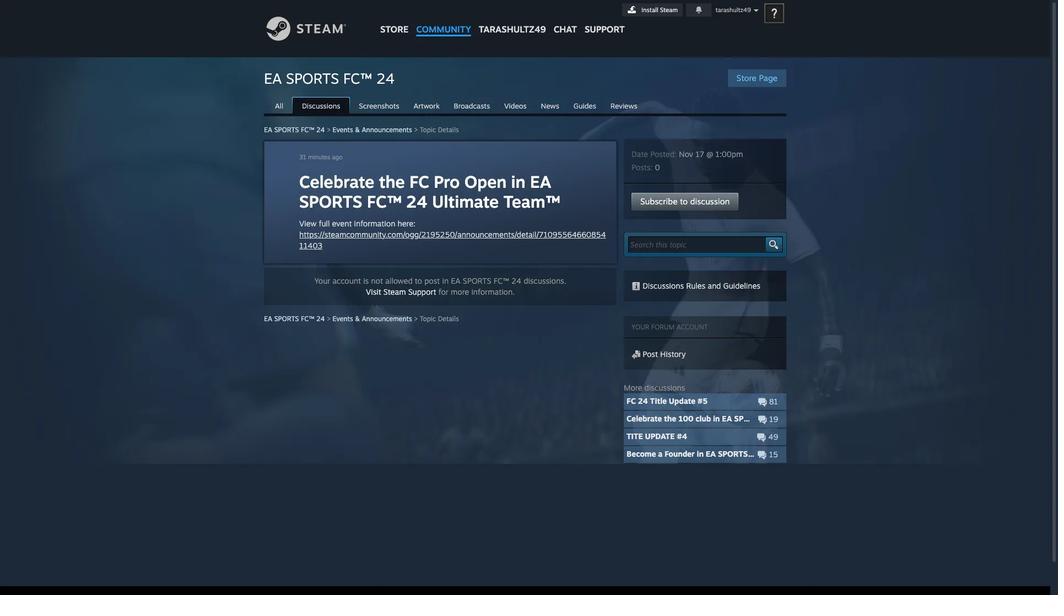 Task type: vqa. For each thing, say whether or not it's contained in the screenshot.
Notifications
no



Task type: locate. For each thing, give the bounding box(es) containing it.
1 announcements from the top
[[362, 126, 412, 134]]

1 vertical spatial announcements
[[362, 315, 412, 323]]

0 horizontal spatial fc
[[410, 172, 430, 192]]

announcements
[[362, 126, 412, 134], [362, 315, 412, 323]]

ultimate right 19
[[797, 414, 829, 424]]

celebrate
[[299, 172, 375, 192], [627, 414, 663, 424]]

reviews link
[[605, 98, 643, 113]]

2 details from the top
[[438, 315, 459, 323]]

store
[[381, 24, 409, 35]]

2 events & announcements link from the top
[[333, 315, 412, 323]]

view
[[299, 219, 317, 228]]

screenshots link
[[354, 98, 405, 113]]

1 ea sports fc™ 24 > events & announcements > topic details from the top
[[264, 126, 459, 134]]

fc left pro
[[410, 172, 430, 192]]

post history link
[[643, 350, 686, 359]]

events down account
[[333, 315, 353, 323]]

1 horizontal spatial to
[[681, 196, 688, 207]]

1 vertical spatial ea sports fc™ 24 link
[[264, 315, 325, 323]]

1 horizontal spatial the
[[665, 414, 677, 424]]

24 up here:
[[406, 191, 428, 212]]

ea sports fc™ 24 > events & announcements > topic details down visit
[[264, 315, 459, 323]]

to up support
[[415, 276, 422, 286]]

ea sports fc™ 24 link down your
[[264, 315, 325, 323]]

0 vertical spatial discussions
[[302, 101, 341, 110]]

in right club
[[714, 414, 720, 424]]

1 ea sports fc™ 24 link from the top
[[264, 126, 325, 134]]

your forum account
[[632, 323, 709, 331]]

ea sports fc™ 24 link
[[264, 126, 325, 134], [264, 315, 325, 323]]

fc
[[410, 172, 430, 192], [627, 397, 636, 406]]

open
[[465, 172, 507, 192]]

& down the screenshots
[[355, 126, 360, 134]]

details for first events & announcements link from the bottom of the page
[[438, 315, 459, 323]]

celebrate down ago
[[299, 172, 375, 192]]

events & announcements link down the screenshots
[[333, 126, 412, 134]]

the up here:
[[379, 172, 405, 192]]

in inside celebrate the fc pro open in ea sports fc™ 24 ultimate team™
[[512, 172, 526, 192]]

fc™ up information.
[[494, 276, 510, 286]]

0 horizontal spatial celebrate
[[299, 172, 375, 192]]

sports inside celebrate the fc pro open in ea sports fc™ 24 ultimate team™
[[299, 191, 363, 212]]

celebrate for celebrate the fc pro open in ea sports fc™ 24 ultimate team™
[[299, 172, 375, 192]]

topic down support
[[420, 315, 436, 323]]

1 events from the top
[[333, 126, 353, 134]]

1 horizontal spatial tarashultz49
[[716, 6, 752, 14]]

2 events from the top
[[333, 315, 353, 323]]

1 vertical spatial steam
[[384, 287, 406, 297]]

support
[[408, 287, 437, 297]]

ea sports fc™ 24 link down the all
[[264, 126, 325, 134]]

0 vertical spatial ultimate
[[432, 191, 499, 212]]

post
[[643, 350, 659, 359]]

0 vertical spatial steam
[[661, 6, 678, 14]]

0 vertical spatial tarashultz49
[[716, 6, 752, 14]]

fc™ down discussions link
[[301, 126, 315, 134]]

steam down allowed
[[384, 287, 406, 297]]

0 vertical spatial fc
[[410, 172, 430, 192]]

post
[[425, 276, 440, 286]]

fc™ up information at the top left of the page
[[367, 191, 402, 212]]

1 horizontal spatial celebrate
[[627, 414, 663, 424]]

1 vertical spatial tarashultz49
[[479, 24, 546, 35]]

the left 100
[[665, 414, 677, 424]]

forum
[[652, 323, 675, 331]]

1 vertical spatial the
[[665, 414, 677, 424]]

1 vertical spatial details
[[438, 315, 459, 323]]

events & announcements link down visit
[[333, 315, 412, 323]]

24 down 49
[[769, 449, 779, 459]]

1 vertical spatial discussions
[[643, 281, 684, 291]]

visit
[[366, 287, 381, 297]]

tarashultz49 inside tarashultz49 link
[[479, 24, 546, 35]]

tarashultz49
[[716, 6, 752, 14], [479, 24, 546, 35]]

post history
[[643, 350, 686, 359]]

ultimate
[[432, 191, 499, 212], [797, 414, 829, 424]]

0 vertical spatial the
[[379, 172, 405, 192]]

1 vertical spatial celebrate
[[627, 414, 663, 424]]

0 horizontal spatial to
[[415, 276, 422, 286]]

topic for first events & announcements link from the bottom of the page
[[420, 315, 436, 323]]

0 horizontal spatial discussions
[[302, 101, 341, 110]]

fc™ down your
[[301, 315, 315, 323]]

account
[[333, 276, 361, 286]]

0 horizontal spatial steam
[[384, 287, 406, 297]]

date posted: nov 17 @ 1:00pm posts: 0
[[632, 149, 744, 172]]

announcements for 1st events & announcements link from the top
[[362, 126, 412, 134]]

discussion
[[691, 196, 730, 207]]

discussions
[[302, 101, 341, 110], [643, 281, 684, 291]]

ea inside celebrate the fc pro open in ea sports fc™ 24 ultimate team™
[[530, 172, 552, 192]]

0 vertical spatial to
[[681, 196, 688, 207]]

> down your
[[327, 315, 331, 323]]

1 horizontal spatial discussions
[[643, 281, 684, 291]]

artwork
[[414, 101, 440, 110]]

subscribe to discussion
[[641, 196, 730, 207]]

81
[[767, 397, 779, 406]]

ea sports fc™ 24 link for 1st events & announcements link from the top
[[264, 126, 325, 134]]

club
[[696, 414, 712, 424]]

2 topic from the top
[[420, 315, 436, 323]]

1 vertical spatial to
[[415, 276, 422, 286]]

guides
[[574, 101, 597, 110]]

the for fc
[[379, 172, 405, 192]]

2 & from the top
[[355, 315, 360, 323]]

full
[[319, 219, 330, 228]]

steam right install
[[661, 6, 678, 14]]

store
[[737, 73, 757, 83]]

24 up information.
[[512, 276, 522, 286]]

fc™
[[343, 69, 372, 87], [301, 126, 315, 134], [367, 191, 402, 212], [494, 276, 510, 286], [301, 315, 315, 323], [767, 414, 783, 424], [751, 449, 767, 459]]

account
[[677, 323, 709, 331]]

1 & from the top
[[355, 126, 360, 134]]

celebrate the 100 club in ea sports fc™ 24 ultimate team™
[[627, 414, 858, 424]]

2 announcements from the top
[[362, 315, 412, 323]]

discussions.
[[524, 276, 567, 286]]

discussions left rules
[[643, 281, 684, 291]]

events for 1st events & announcements link from the top
[[333, 126, 353, 134]]

view full event information here: https://steamcommunity.com/ogg/2195250/announcements/detail/71095564660854 11403
[[299, 219, 606, 250]]

0 horizontal spatial tarashultz49
[[479, 24, 546, 35]]

ultimate up view full event information here: https://steamcommunity.com/ogg/2195250/announcements/detail/71095564660854 11403
[[432, 191, 499, 212]]

fc™ down '81' on the bottom right of the page
[[767, 414, 783, 424]]

here:
[[398, 219, 416, 228]]

posted:
[[651, 149, 677, 159]]

topic down 'artwork'
[[420, 126, 436, 134]]

title
[[651, 397, 667, 406]]

more
[[451, 287, 470, 297]]

0 vertical spatial &
[[355, 126, 360, 134]]

fc™ up screenshots link
[[343, 69, 372, 87]]

0 vertical spatial team™
[[504, 191, 561, 212]]

events up ago
[[333, 126, 353, 134]]

topic
[[420, 126, 436, 134], [420, 315, 436, 323]]

1 vertical spatial topic
[[420, 315, 436, 323]]

your
[[632, 323, 650, 331]]

0 horizontal spatial team™
[[504, 191, 561, 212]]

1 topic from the top
[[420, 126, 436, 134]]

ea sports fc™ 24 > events & announcements > topic details down the screenshots
[[264, 126, 459, 134]]

community
[[417, 24, 471, 35]]

24 inside your account is not allowed to post in ea sports fc™ 24 discussions. visit steam support for more information.
[[512, 276, 522, 286]]

broadcasts
[[454, 101, 490, 110]]

0 vertical spatial details
[[438, 126, 459, 134]]

0 vertical spatial ea sports fc™ 24 link
[[264, 126, 325, 134]]

1 details from the top
[[438, 126, 459, 134]]

& down account
[[355, 315, 360, 323]]

ea sports fc™ 24 link for first events & announcements link from the bottom of the page
[[264, 315, 325, 323]]

become
[[627, 449, 657, 459]]

in right open
[[512, 172, 526, 192]]

celebrate up tite
[[627, 414, 663, 424]]

0 vertical spatial ea sports fc™ 24 > events & announcements > topic details
[[264, 126, 459, 134]]

31
[[299, 153, 307, 161]]

0 vertical spatial events
[[333, 126, 353, 134]]

announcements down the screenshots
[[362, 126, 412, 134]]

event
[[332, 219, 352, 228]]

details for 1st events & announcements link from the top
[[438, 126, 459, 134]]

in up for
[[443, 276, 449, 286]]

19
[[768, 415, 779, 424]]

49
[[767, 432, 779, 442]]

discussions rules and guidelines link
[[632, 281, 761, 291]]

in inside your account is not allowed to post in ea sports fc™ 24 discussions. visit steam support for more information.
[[443, 276, 449, 286]]

tarashultz49 link
[[475, 0, 550, 40]]

1 vertical spatial ea sports fc™ 24 > events & announcements > topic details
[[264, 315, 459, 323]]

> down support
[[414, 315, 418, 323]]

&
[[355, 126, 360, 134], [355, 315, 360, 323]]

1 vertical spatial events & announcements link
[[333, 315, 412, 323]]

announcements down visit
[[362, 315, 412, 323]]

1 horizontal spatial team™
[[831, 414, 858, 424]]

1 vertical spatial events
[[333, 315, 353, 323]]

1 vertical spatial &
[[355, 315, 360, 323]]

fc down more
[[627, 397, 636, 406]]

discussions down ea sports fc™ 24
[[302, 101, 341, 110]]

1 horizontal spatial steam
[[661, 6, 678, 14]]

page
[[760, 73, 778, 83]]

24
[[377, 69, 395, 87], [317, 126, 325, 134], [406, 191, 428, 212], [512, 276, 522, 286], [317, 315, 325, 323], [639, 397, 649, 406], [785, 414, 795, 424], [769, 449, 779, 459]]

become a founder in ea sports fc™ 24 link
[[627, 449, 779, 459]]

1 vertical spatial ultimate
[[797, 414, 829, 424]]

the inside celebrate the fc pro open in ea sports fc™ 24 ultimate team™
[[379, 172, 405, 192]]

to
[[681, 196, 688, 207], [415, 276, 422, 286]]

2 ea sports fc™ 24 link from the top
[[264, 315, 325, 323]]

details down 'artwork'
[[438, 126, 459, 134]]

1 horizontal spatial ultimate
[[797, 414, 829, 424]]

team™ inside celebrate the fc pro open in ea sports fc™ 24 ultimate team™
[[504, 191, 561, 212]]

reviews
[[611, 101, 638, 110]]

0 vertical spatial announcements
[[362, 126, 412, 134]]

0 vertical spatial celebrate
[[299, 172, 375, 192]]

0 vertical spatial events & announcements link
[[333, 126, 412, 134]]

team™
[[504, 191, 561, 212], [831, 414, 858, 424]]

0 vertical spatial topic
[[420, 126, 436, 134]]

is
[[364, 276, 369, 286]]

0 horizontal spatial ultimate
[[432, 191, 499, 212]]

broadcasts link
[[449, 98, 496, 113]]

0 horizontal spatial the
[[379, 172, 405, 192]]

>
[[327, 126, 331, 134], [414, 126, 418, 134], [327, 315, 331, 323], [414, 315, 418, 323]]

details down for
[[438, 315, 459, 323]]

1 horizontal spatial fc
[[627, 397, 636, 406]]

celebrate inside celebrate the fc pro open in ea sports fc™ 24 ultimate team™
[[299, 172, 375, 192]]

news
[[541, 101, 560, 110]]

to right subscribe
[[681, 196, 688, 207]]

steam
[[661, 6, 678, 14], [384, 287, 406, 297]]

and
[[708, 281, 722, 291]]

discussions link
[[292, 97, 350, 115]]

guidelines
[[724, 281, 761, 291]]

ultimate inside celebrate the fc pro open in ea sports fc™ 24 ultimate team™
[[432, 191, 499, 212]]

2 ea sports fc™ 24 > events & announcements > topic details from the top
[[264, 315, 459, 323]]

subscribe
[[641, 196, 678, 207]]

topic for 1st events & announcements link from the top
[[420, 126, 436, 134]]



Task type: describe. For each thing, give the bounding box(es) containing it.
1 vertical spatial fc
[[627, 397, 636, 406]]

https://steamcommunity.com/ogg/2195250/announcements/detail/71095564660854 11403 link
[[299, 230, 606, 250]]

celebrate the fc pro open in ea sports fc™ 24 ultimate team™
[[299, 172, 561, 212]]

steam inside your account is not allowed to post in ea sports fc™ 24 discussions. visit steam support for more information.
[[384, 287, 406, 297]]

& for first events & announcements link from the bottom of the page
[[355, 315, 360, 323]]

https://steamcommunity.com/ogg/2195250/announcements/detail/71095564660854
[[299, 230, 606, 239]]

> down discussions link
[[327, 126, 331, 134]]

videos link
[[499, 98, 533, 113]]

24 right 19
[[785, 414, 795, 424]]

videos
[[505, 101, 527, 110]]

fc inside celebrate the fc pro open in ea sports fc™ 24 ultimate team™
[[410, 172, 430, 192]]

fc™ inside celebrate the fc pro open in ea sports fc™ 24 ultimate team™
[[367, 191, 402, 212]]

fc™ inside your account is not allowed to post in ea sports fc™ 24 discussions. visit steam support for more information.
[[494, 276, 510, 286]]

install steam
[[642, 6, 678, 14]]

a
[[659, 449, 663, 459]]

news link
[[536, 98, 565, 113]]

the for 100
[[665, 414, 677, 424]]

subscribe to discussion link
[[632, 193, 739, 211]]

11403
[[299, 241, 323, 250]]

store link
[[377, 0, 413, 40]]

#5
[[698, 397, 708, 406]]

1 events & announcements link from the top
[[333, 126, 412, 134]]

tite update #4 link
[[627, 432, 688, 441]]

1 vertical spatial team™
[[831, 414, 858, 424]]

@
[[707, 149, 714, 159]]

24 down discussions link
[[317, 126, 325, 134]]

100
[[679, 414, 694, 424]]

ea sports fc™ 24 > events & announcements > topic details for 1st events & announcements link from the top
[[264, 126, 459, 134]]

to inside your account is not allowed to post in ea sports fc™ 24 discussions. visit steam support for more information.
[[415, 276, 422, 286]]

minutes
[[308, 153, 331, 161]]

ago
[[332, 153, 343, 161]]

install steam link
[[623, 3, 683, 17]]

more discussions
[[624, 383, 686, 393]]

ea sports fc™ 24 > events & announcements > topic details for first events & announcements link from the bottom of the page
[[264, 315, 459, 323]]

information.
[[472, 287, 515, 297]]

announcements for first events & announcements link from the bottom of the page
[[362, 315, 412, 323]]

celebrate the 100 club in ea sports fc™ 24 ultimate team™ link
[[627, 414, 858, 424]]

discussions
[[645, 383, 686, 393]]

& for 1st events & announcements link from the top
[[355, 126, 360, 134]]

founder
[[665, 449, 695, 459]]

in right founder
[[697, 449, 704, 459]]

pro
[[434, 172, 460, 192]]

your account is not allowed to post in ea sports fc™ 24 discussions. visit steam support for more information.
[[315, 276, 567, 297]]

for
[[439, 287, 449, 297]]

ea inside your account is not allowed to post in ea sports fc™ 24 discussions. visit steam support for more information.
[[451, 276, 461, 286]]

allowed
[[386, 276, 413, 286]]

all
[[275, 101, 284, 110]]

24 inside celebrate the fc pro open in ea sports fc™ 24 ultimate team™
[[406, 191, 428, 212]]

not
[[371, 276, 383, 286]]

support link
[[581, 0, 629, 38]]

history
[[661, 350, 686, 359]]

screenshots
[[359, 101, 400, 110]]

0
[[655, 163, 660, 172]]

community link
[[413, 0, 475, 40]]

tite update #4
[[627, 432, 688, 441]]

discussions rules and guidelines
[[641, 281, 761, 291]]

31 minutes ago
[[299, 153, 345, 161]]

all link
[[270, 98, 289, 113]]

ea sports fc™ 24
[[264, 69, 395, 87]]

store page
[[737, 73, 778, 83]]

artwork link
[[408, 98, 445, 113]]

fc™ left 15
[[751, 449, 767, 459]]

24 down your
[[317, 315, 325, 323]]

celebrate for celebrate the 100 club in ea sports fc™ 24 ultimate team™
[[627, 414, 663, 424]]

rules
[[687, 281, 706, 291]]

update
[[646, 432, 675, 441]]

nov
[[679, 149, 694, 159]]

support
[[585, 24, 625, 35]]

> down 'artwork'
[[414, 126, 418, 134]]

chat link
[[550, 0, 581, 38]]

your
[[315, 276, 331, 286]]

date
[[632, 149, 649, 159]]

visit steam support link
[[366, 287, 437, 297]]

Search this topic text field
[[631, 239, 766, 250]]

1:00pm
[[716, 149, 744, 159]]

24 up screenshots link
[[377, 69, 395, 87]]

sports inside your account is not allowed to post in ea sports fc™ 24 discussions. visit steam support for more information.
[[463, 276, 492, 286]]

events for first events & announcements link from the bottom of the page
[[333, 315, 353, 323]]

update
[[669, 397, 696, 406]]

information
[[354, 219, 396, 228]]

17
[[696, 149, 705, 159]]

#4
[[677, 432, 688, 441]]

24 left title
[[639, 397, 649, 406]]

more
[[624, 383, 643, 393]]

tite
[[627, 432, 644, 441]]

discussions for discussions
[[302, 101, 341, 110]]

fc 24 title update #5
[[627, 397, 708, 406]]

store page link
[[728, 69, 787, 87]]

discussions for discussions rules and guidelines
[[643, 281, 684, 291]]

guides link
[[568, 98, 602, 113]]



